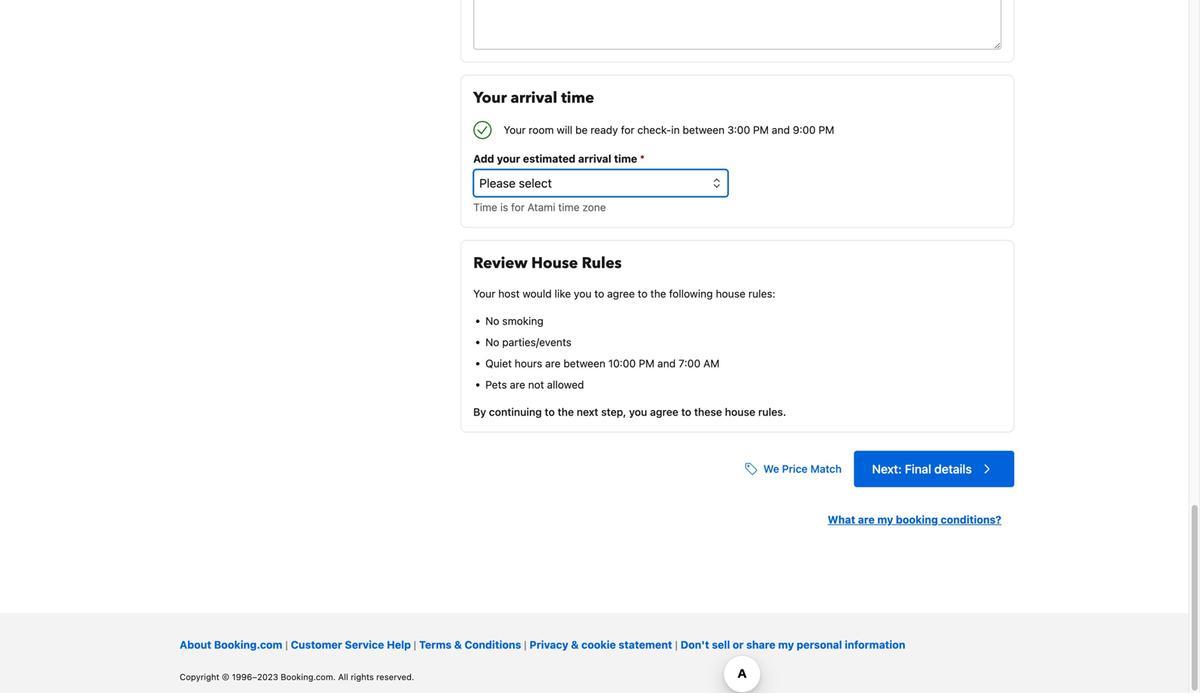 Task type: describe. For each thing, give the bounding box(es) containing it.
zone
[[583, 201, 606, 214]]

ready
[[591, 124, 618, 136]]

estimated
[[523, 153, 576, 165]]

room
[[529, 124, 554, 136]]

don't sell or share my personal information link
[[681, 639, 906, 651]]

all
[[338, 672, 348, 682]]

1 horizontal spatial and
[[772, 124, 791, 136]]

quiet hours are between 10:00 pm and 7:00 am
[[486, 357, 720, 370]]

no for no smoking
[[486, 315, 500, 327]]

help
[[387, 639, 411, 651]]

or
[[733, 639, 744, 651]]

about booking.com link
[[180, 639, 283, 651]]

continuing
[[489, 406, 542, 418]]

no smoking
[[486, 315, 544, 327]]

in
[[672, 124, 680, 136]]

your for your host would like you to agree to the following house rules:
[[474, 288, 496, 300]]

would
[[523, 288, 552, 300]]

about
[[180, 639, 212, 651]]

hours
[[515, 357, 543, 370]]

*
[[640, 153, 645, 165]]

like
[[555, 288, 571, 300]]

terms & conditions link
[[419, 639, 522, 651]]

copyright © 1996–2023 booking.com. all rights reserved.
[[180, 672, 414, 682]]

add
[[474, 153, 495, 165]]

your host would like you to agree to the following house rules:
[[474, 288, 776, 300]]

don't
[[681, 639, 710, 651]]

step,
[[602, 406, 627, 418]]

we
[[764, 463, 780, 475]]

cookie
[[582, 639, 616, 651]]

by
[[474, 406, 486, 418]]

conditions
[[465, 639, 522, 651]]

add your estimated arrival time *
[[474, 153, 645, 165]]

7:00
[[679, 357, 701, 370]]

10:00
[[609, 357, 636, 370]]

customer service help link
[[291, 639, 414, 651]]

review house rules
[[474, 253, 622, 274]]

share
[[747, 639, 776, 651]]

am
[[704, 357, 720, 370]]

©
[[222, 672, 230, 682]]

rules:
[[749, 288, 776, 300]]

what are my booking conditions? link
[[828, 514, 1002, 526]]

we price match button
[[740, 456, 848, 483]]

0 vertical spatial my
[[878, 514, 894, 526]]

1 vertical spatial for
[[511, 201, 525, 214]]

smoking
[[503, 315, 544, 327]]

1 & from the left
[[454, 639, 462, 651]]

1 horizontal spatial arrival
[[579, 153, 612, 165]]

sell
[[712, 639, 731, 651]]

don't sell or share my personal information
[[681, 639, 906, 651]]

pets
[[486, 379, 507, 391]]

house for rules.
[[725, 406, 756, 418]]

rules.
[[759, 406, 787, 418]]

booking.com.
[[281, 672, 336, 682]]

1 vertical spatial between
[[564, 357, 606, 370]]

to left the "following"
[[638, 288, 648, 300]]

details
[[935, 462, 973, 477]]

time is for atami time zone
[[474, 201, 606, 214]]

1996–2023
[[232, 672, 278, 682]]

conditions?
[[941, 514, 1002, 526]]

not
[[528, 379, 544, 391]]

1 vertical spatial and
[[658, 357, 676, 370]]

quiet
[[486, 357, 512, 370]]

are for what are my booking conditions?
[[859, 514, 875, 526]]

time for zone
[[559, 201, 580, 214]]

next
[[577, 406, 599, 418]]

final
[[906, 462, 932, 477]]

be
[[576, 124, 588, 136]]

to down rules
[[595, 288, 605, 300]]

privacy
[[530, 639, 569, 651]]

your
[[497, 153, 521, 165]]

1 horizontal spatial are
[[546, 357, 561, 370]]

privacy & cookie statement
[[530, 639, 673, 651]]

no parties/events
[[486, 336, 572, 349]]

0 vertical spatial you
[[574, 288, 592, 300]]

what are my booking conditions?
[[828, 514, 1002, 526]]

0 vertical spatial time
[[562, 88, 595, 109]]

1 vertical spatial you
[[629, 406, 648, 418]]



Task type: locate. For each thing, give the bounding box(es) containing it.
agree down rules
[[608, 288, 635, 300]]

pets are not allowed
[[486, 379, 584, 391]]

2 vertical spatial are
[[859, 514, 875, 526]]

0 vertical spatial your
[[474, 88, 507, 109]]

house left rules:
[[716, 288, 746, 300]]

0 vertical spatial no
[[486, 315, 500, 327]]

booking.com
[[214, 639, 283, 651]]

time
[[562, 88, 595, 109], [614, 153, 638, 165], [559, 201, 580, 214]]

is
[[501, 201, 509, 214]]

0 vertical spatial the
[[651, 288, 667, 300]]

your left host
[[474, 288, 496, 300]]

0 horizontal spatial are
[[510, 379, 526, 391]]

between right the in
[[683, 124, 725, 136]]

9:00 pm
[[793, 124, 835, 136]]

next:
[[873, 462, 902, 477]]

your left room
[[504, 124, 526, 136]]

1 vertical spatial house
[[725, 406, 756, 418]]

pm
[[639, 357, 655, 370]]

statement
[[619, 639, 673, 651]]

2 & from the left
[[571, 639, 579, 651]]

for right ready
[[621, 124, 635, 136]]

your for your arrival time
[[474, 88, 507, 109]]

time
[[474, 201, 498, 214]]

0 vertical spatial house
[[716, 288, 746, 300]]

1 vertical spatial time
[[614, 153, 638, 165]]

1 vertical spatial your
[[504, 124, 526, 136]]

1 vertical spatial no
[[486, 336, 500, 349]]

0 vertical spatial agree
[[608, 288, 635, 300]]

2 horizontal spatial are
[[859, 514, 875, 526]]

and right pm
[[658, 357, 676, 370]]

time left zone
[[559, 201, 580, 214]]

time for *
[[614, 153, 638, 165]]

you right step,
[[629, 406, 648, 418]]

& left cookie
[[571, 639, 579, 651]]

time left *
[[614, 153, 638, 165]]

match
[[811, 463, 842, 475]]

personal
[[797, 639, 843, 651]]

customer
[[291, 639, 342, 651]]

1 horizontal spatial my
[[878, 514, 894, 526]]

house right these at bottom right
[[725, 406, 756, 418]]

1 horizontal spatial &
[[571, 639, 579, 651]]

&
[[454, 639, 462, 651], [571, 639, 579, 651]]

terms
[[419, 639, 452, 651]]

arrival down ready
[[579, 153, 612, 165]]

house for rules:
[[716, 288, 746, 300]]

check-
[[638, 124, 672, 136]]

0 horizontal spatial arrival
[[511, 88, 558, 109]]

your for your room will be ready for check-in between 3:00 pm and 9:00 pm
[[504, 124, 526, 136]]

no for no parties/events
[[486, 336, 500, 349]]

0 horizontal spatial my
[[779, 639, 795, 651]]

price
[[783, 463, 808, 475]]

0 horizontal spatial &
[[454, 639, 462, 651]]

information
[[845, 639, 906, 651]]

you right like
[[574, 288, 592, 300]]

to down pets are not allowed
[[545, 406, 555, 418]]

3:00 pm
[[728, 124, 769, 136]]

my left booking
[[878, 514, 894, 526]]

time up the 'be'
[[562, 88, 595, 109]]

2 vertical spatial your
[[474, 288, 496, 300]]

1 horizontal spatial agree
[[650, 406, 679, 418]]

are right what
[[859, 514, 875, 526]]

booking
[[896, 514, 939, 526]]

allowed
[[547, 379, 584, 391]]

0 horizontal spatial and
[[658, 357, 676, 370]]

customer service help terms & conditions
[[291, 639, 522, 651]]

privacy & cookie statement link
[[530, 639, 673, 651]]

your up add
[[474, 88, 507, 109]]

arrival up room
[[511, 88, 558, 109]]

arrival
[[511, 88, 558, 109], [579, 153, 612, 165]]

will
[[557, 124, 573, 136]]

1 horizontal spatial for
[[621, 124, 635, 136]]

host
[[499, 288, 520, 300]]

1 horizontal spatial between
[[683, 124, 725, 136]]

rules
[[582, 253, 622, 274]]

my
[[878, 514, 894, 526], [779, 639, 795, 651]]

are left not
[[510, 379, 526, 391]]

my right share
[[779, 639, 795, 651]]

0 vertical spatial for
[[621, 124, 635, 136]]

service
[[345, 639, 384, 651]]

0 vertical spatial and
[[772, 124, 791, 136]]

reserved.
[[377, 672, 414, 682]]

1 no from the top
[[486, 315, 500, 327]]

next: final details
[[873, 462, 973, 477]]

0 vertical spatial are
[[546, 357, 561, 370]]

by continuing to the next step, you agree to these house rules.
[[474, 406, 787, 418]]

your room will be ready for check-in between 3:00 pm and 9:00 pm
[[504, 124, 835, 136]]

0 horizontal spatial for
[[511, 201, 525, 214]]

the
[[651, 288, 667, 300], [558, 406, 574, 418]]

for
[[621, 124, 635, 136], [511, 201, 525, 214]]

next: final details button
[[854, 451, 1015, 488]]

following
[[670, 288, 713, 300]]

are right "hours"
[[546, 357, 561, 370]]

to left these at bottom right
[[682, 406, 692, 418]]

house
[[532, 253, 578, 274]]

0 horizontal spatial between
[[564, 357, 606, 370]]

0 horizontal spatial you
[[574, 288, 592, 300]]

for right is
[[511, 201, 525, 214]]

rights
[[351, 672, 374, 682]]

house
[[716, 288, 746, 300], [725, 406, 756, 418]]

0 horizontal spatial the
[[558, 406, 574, 418]]

1 vertical spatial agree
[[650, 406, 679, 418]]

agree left these at bottom right
[[650, 406, 679, 418]]

your arrival time
[[474, 88, 595, 109]]

we price match
[[764, 463, 842, 475]]

parties/events
[[503, 336, 572, 349]]

agree
[[608, 288, 635, 300], [650, 406, 679, 418]]

2 no from the top
[[486, 336, 500, 349]]

1 vertical spatial are
[[510, 379, 526, 391]]

between up the allowed
[[564, 357, 606, 370]]

1 horizontal spatial the
[[651, 288, 667, 300]]

between
[[683, 124, 725, 136], [564, 357, 606, 370]]

the left next
[[558, 406, 574, 418]]

the left the "following"
[[651, 288, 667, 300]]

no up the quiet
[[486, 336, 500, 349]]

atami
[[528, 201, 556, 214]]

0 vertical spatial between
[[683, 124, 725, 136]]

1 vertical spatial arrival
[[579, 153, 612, 165]]

and right 3:00 pm
[[772, 124, 791, 136]]

2 vertical spatial time
[[559, 201, 580, 214]]

to
[[595, 288, 605, 300], [638, 288, 648, 300], [545, 406, 555, 418], [682, 406, 692, 418]]

you
[[574, 288, 592, 300], [629, 406, 648, 418]]

& right terms
[[454, 639, 462, 651]]

and
[[772, 124, 791, 136], [658, 357, 676, 370]]

these
[[695, 406, 723, 418]]

no left smoking
[[486, 315, 500, 327]]

what
[[828, 514, 856, 526]]

1 horizontal spatial you
[[629, 406, 648, 418]]

1 vertical spatial my
[[779, 639, 795, 651]]

0 horizontal spatial agree
[[608, 288, 635, 300]]

0 vertical spatial arrival
[[511, 88, 558, 109]]

about booking.com
[[180, 639, 283, 651]]

review
[[474, 253, 528, 274]]

are for pets are not allowed
[[510, 379, 526, 391]]

copyright
[[180, 672, 220, 682]]

1 vertical spatial the
[[558, 406, 574, 418]]



Task type: vqa. For each thing, say whether or not it's contained in the screenshot.
MILLION
no



